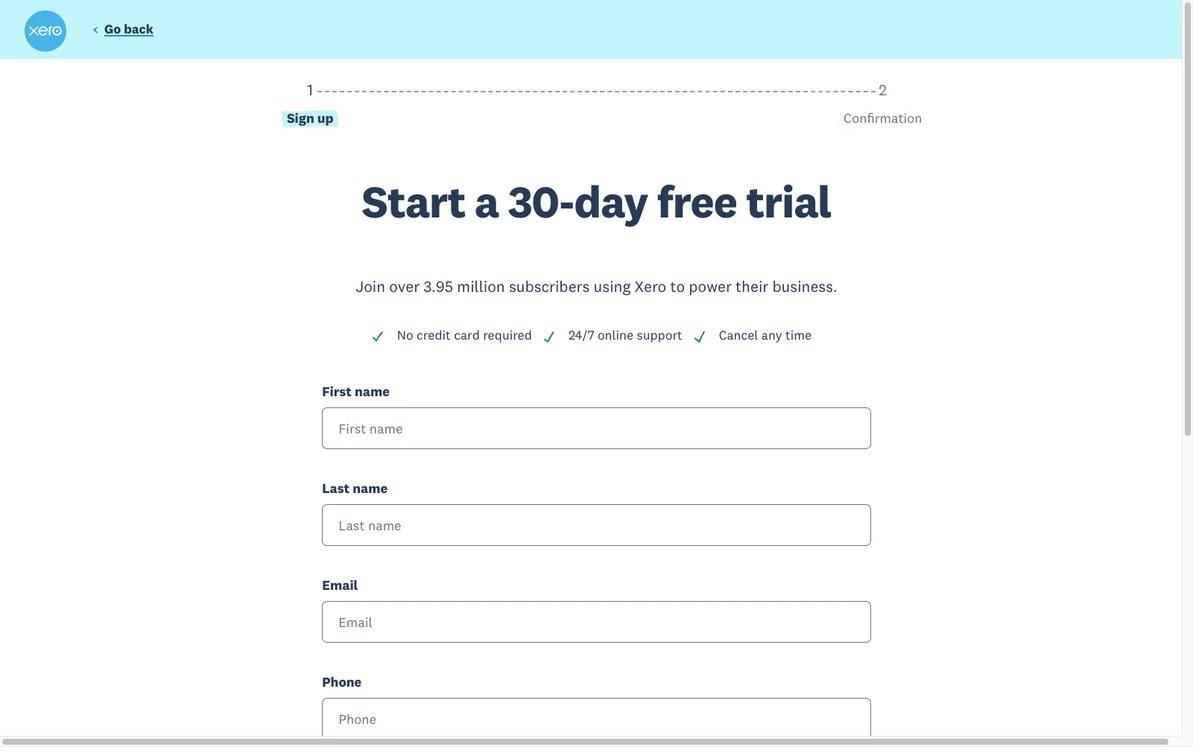 Task type: describe. For each thing, give the bounding box(es) containing it.
First name text field
[[322, 408, 871, 450]]

first name
[[322, 383, 390, 400]]

Phone text field
[[322, 699, 871, 740]]

card
[[454, 328, 480, 344]]

first
[[322, 383, 352, 400]]

name for first name
[[355, 383, 390, 400]]

included image
[[543, 330, 556, 344]]

a
[[475, 174, 499, 229]]

required
[[483, 328, 532, 344]]

business.
[[773, 277, 838, 297]]

go
[[104, 21, 121, 37]]

sign up
[[287, 110, 334, 127]]

last name
[[322, 480, 388, 497]]

back
[[124, 21, 153, 37]]

day
[[574, 174, 648, 229]]

over
[[389, 277, 420, 297]]

time
[[786, 328, 812, 344]]

join
[[356, 277, 385, 297]]

included image for cancel any time
[[693, 330, 707, 344]]

million
[[457, 277, 505, 297]]

start a 30-day free trial
[[362, 174, 832, 229]]

Email email field
[[322, 602, 871, 644]]

free
[[657, 174, 737, 229]]

cancel
[[719, 328, 759, 344]]

any
[[762, 328, 782, 344]]

xero homepage image
[[25, 10, 67, 52]]

24/7
[[569, 328, 595, 344]]

1
[[307, 80, 313, 100]]

confirmation
[[844, 110, 923, 127]]

xero
[[635, 277, 667, 297]]



Task type: vqa. For each thing, say whether or not it's contained in the screenshot.
'For accountants & bookkeepers' dropdown button
no



Task type: locate. For each thing, give the bounding box(es) containing it.
cancel any time
[[719, 328, 812, 344]]

up
[[317, 110, 334, 127]]

name right last
[[353, 480, 388, 497]]

online
[[598, 328, 634, 344]]

included image left no on the top left of page
[[371, 330, 385, 344]]

1 vertical spatial name
[[353, 480, 388, 497]]

name
[[355, 383, 390, 400], [353, 480, 388, 497]]

using
[[594, 277, 631, 297]]

1 horizontal spatial included image
[[693, 330, 707, 344]]

go back button
[[93, 21, 153, 41]]

0 vertical spatial name
[[355, 383, 390, 400]]

subscribers
[[509, 277, 590, 297]]

name right first
[[355, 383, 390, 400]]

0 horizontal spatial included image
[[371, 330, 385, 344]]

1 included image from the left
[[371, 330, 385, 344]]

2
[[879, 80, 887, 100]]

24/7 online support
[[569, 328, 683, 344]]

to
[[671, 277, 685, 297]]

their
[[736, 277, 769, 297]]

steps group
[[24, 80, 1170, 180]]

30-
[[508, 174, 574, 229]]

last
[[322, 480, 350, 497]]

power
[[689, 277, 732, 297]]

no
[[397, 328, 414, 344]]

included image
[[371, 330, 385, 344], [693, 330, 707, 344]]

included image for no credit card required
[[371, 330, 385, 344]]

start a 30-day free trial region
[[24, 80, 1170, 748]]

2 included image from the left
[[693, 330, 707, 344]]

no credit card required
[[397, 328, 532, 344]]

trial
[[746, 174, 832, 229]]

credit
[[417, 328, 451, 344]]

email
[[322, 577, 358, 594]]

sign
[[287, 110, 314, 127]]

join over 3.95 million subscribers using xero to power their business.
[[356, 277, 838, 297]]

phone
[[322, 674, 362, 691]]

go back
[[104, 21, 153, 37]]

name for last name
[[353, 480, 388, 497]]

start
[[362, 174, 466, 229]]

support
[[637, 328, 683, 344]]

included image left cancel on the right of page
[[693, 330, 707, 344]]

Last name text field
[[322, 505, 871, 547]]

3.95
[[424, 277, 453, 297]]



